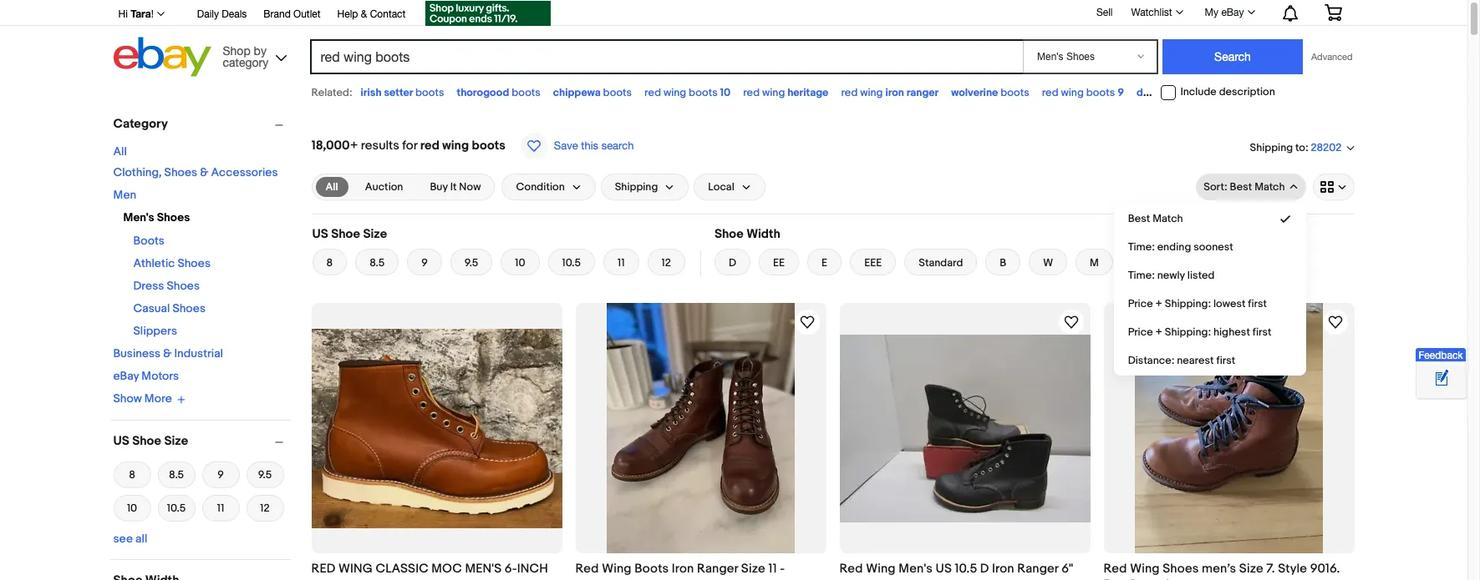 Task type: vqa. For each thing, say whether or not it's contained in the screenshot.
'$42.99'
no



Task type: locate. For each thing, give the bounding box(es) containing it.
1 time: from the top
[[1128, 241, 1155, 254]]

shipping:
[[1165, 298, 1211, 311], [1165, 326, 1211, 339]]

3 wing from the left
[[1130, 562, 1160, 578]]

0 vertical spatial shipping
[[1250, 141, 1293, 154]]

all link down 18,000
[[315, 177, 348, 197]]

all inside 'link'
[[326, 181, 338, 194]]

11 inside "red wing boots iron ranger size 11  - amber harness (8111) - great condition"
[[768, 562, 777, 578]]

your shopping cart image
[[1323, 4, 1343, 21]]

harness for men's
[[840, 579, 887, 581]]

0 vertical spatial -
[[780, 562, 785, 578]]

0 horizontal spatial condition
[[516, 181, 565, 194]]

shoes up dress shoes link
[[177, 257, 211, 271]]

& right help
[[361, 8, 367, 20]]

shipping for shipping to : 28202
[[1250, 141, 1293, 154]]

in
[[348, 579, 361, 581]]

classic
[[376, 562, 429, 578]]

d up black
[[980, 562, 989, 578]]

wing left danner
[[1061, 86, 1084, 99]]

ranger
[[697, 562, 738, 578], [1017, 562, 1059, 578]]

match inside "link"
[[1153, 212, 1183, 226]]

1 vertical spatial shipping
[[615, 181, 658, 194]]

red wing classic moc men's 6-inch boot in oro legacy leather 875 new in box image
[[311, 329, 562, 529]]

8 link up see all button
[[113, 460, 151, 490]]

1 horizontal spatial red
[[840, 562, 863, 578]]

us shoe size down show more button
[[113, 433, 188, 449]]

1 vertical spatial 8 link
[[113, 460, 151, 490]]

wing for red wing heritage
[[762, 86, 785, 99]]

0 horizontal spatial best
[[1128, 212, 1150, 226]]

9.5 link down now
[[450, 249, 493, 276]]

1 vertical spatial men's
[[899, 562, 933, 578]]

all down 18,000
[[326, 181, 338, 194]]

All selected text field
[[326, 180, 338, 195]]

wing for red wing boots 10
[[664, 86, 686, 99]]

1 vertical spatial match
[[1153, 212, 1183, 226]]

time: ending soonest
[[1128, 241, 1233, 254]]

None submit
[[1163, 39, 1303, 74]]

10 up see all button
[[127, 502, 137, 515]]

0 vertical spatial 9
[[1118, 86, 1124, 99]]

iron up (8111)
[[672, 562, 694, 578]]

red
[[644, 86, 661, 99], [743, 86, 760, 99], [841, 86, 858, 99], [1042, 86, 1059, 99], [420, 138, 440, 154]]

ebay motors link
[[113, 369, 179, 384]]

10 link down the condition dropdown button
[[501, 249, 539, 276]]

2 horizontal spatial 11
[[768, 562, 777, 578]]

harness left (8111)
[[617, 579, 665, 581]]

shipping inside shipping to : 28202
[[1250, 141, 1293, 154]]

10.5
[[562, 257, 581, 270], [167, 502, 186, 515], [955, 562, 977, 578]]

8
[[326, 257, 333, 270], [129, 468, 135, 482]]

b link
[[986, 249, 1021, 276]]

first right highest
[[1253, 326, 1272, 339]]

wing inside red wing shoes men's size 7. style 9016. link
[[1130, 562, 1160, 578]]

all link
[[113, 145, 127, 159], [315, 177, 348, 197]]

10.5 down the condition dropdown button
[[562, 257, 581, 270]]

condition
[[516, 181, 565, 194], [742, 579, 800, 581]]

red inside red wing men's us 10.5 d iron ranger 6" harness leather boots black 08084-0
[[840, 562, 863, 578]]

condition button
[[502, 174, 596, 201]]

:
[[1305, 141, 1308, 154]]

e link
[[807, 249, 842, 276]]

ranger inside "red wing boots iron ranger size 11  - amber harness (8111) - great condition"
[[697, 562, 738, 578]]

wing left men's
[[1130, 562, 1160, 578]]

1 harness from the left
[[617, 579, 665, 581]]

all up clothing,
[[113, 145, 127, 159]]

1 horizontal spatial men's
[[899, 562, 933, 578]]

2 vertical spatial 10
[[127, 502, 137, 515]]

& inside business & industrial ebay motors
[[163, 347, 172, 361]]

10.5 up black
[[955, 562, 977, 578]]

best
[[1230, 181, 1252, 194], [1128, 212, 1150, 226]]

great
[[706, 579, 739, 581]]

2 time: from the top
[[1128, 269, 1155, 282]]

shipping to : 28202
[[1250, 141, 1342, 155]]

9 left danner
[[1118, 86, 1124, 99]]

8.5 down us shoe size dropdown button
[[169, 468, 184, 482]]

boots up athletic at left top
[[133, 234, 165, 248]]

dress shoes link
[[133, 279, 200, 293]]

price down time: newly listed
[[1128, 298, 1153, 311]]

+ for 18,000 + results for red wing boots
[[350, 138, 358, 154]]

10 link up see all button
[[113, 494, 151, 524]]

newly
[[1157, 269, 1185, 282]]

wing inside red wing men's us 10.5 d iron ranger 6" harness leather boots black 08084-0
[[866, 562, 896, 578]]

1 horizontal spatial boots
[[635, 562, 669, 578]]

d inside red wing men's us 10.5 d iron ranger 6" harness leather boots black 08084-0
[[980, 562, 989, 578]]

1 vertical spatial -
[[698, 579, 703, 581]]

boots left danner
[[1086, 86, 1115, 99]]

best inside "link"
[[1128, 212, 1150, 226]]

red down 'shop by category' banner
[[743, 86, 760, 99]]

red wing iron ranger
[[841, 86, 939, 99]]

red inside "red wing boots iron ranger size 11  - amber harness (8111) - great condition"
[[575, 562, 599, 578]]

0 vertical spatial 9 link
[[407, 249, 442, 276]]

ranger up "great"
[[697, 562, 738, 578]]

0 vertical spatial 9.5
[[464, 257, 478, 270]]

0 vertical spatial all link
[[113, 145, 127, 159]]

main content containing 18,000
[[305, 109, 1361, 581]]

boots
[[415, 86, 444, 99], [512, 86, 541, 99], [603, 86, 632, 99], [689, 86, 718, 99], [1001, 86, 1029, 99], [1086, 86, 1115, 99], [1173, 86, 1202, 99], [472, 138, 505, 154]]

1 vertical spatial all link
[[315, 177, 348, 197]]

10 link
[[501, 249, 539, 276], [113, 494, 151, 524]]

1 horizontal spatial 10
[[515, 257, 525, 270]]

condition right "great"
[[742, 579, 800, 581]]

ebay inside 'my ebay' link
[[1221, 7, 1244, 18]]

0 vertical spatial us
[[312, 226, 328, 242]]

0 horizontal spatial red
[[575, 562, 599, 578]]

2 horizontal spatial boots
[[936, 579, 971, 581]]

sell link
[[1089, 6, 1120, 18]]

wolverine boots
[[951, 86, 1029, 99]]

0 vertical spatial 12
[[662, 257, 671, 270]]

0 vertical spatial us shoe size
[[312, 226, 387, 242]]

2 horizontal spatial &
[[361, 8, 367, 20]]

0 horizontal spatial 12
[[260, 502, 270, 515]]

boots inside boots athletic shoes dress shoes casual shoes slippers
[[133, 234, 165, 248]]

9.5 link down us shoe size dropdown button
[[246, 460, 284, 490]]

advanced link
[[1303, 40, 1353, 74]]

10 for 10 link to the bottom
[[127, 502, 137, 515]]

1 vertical spatial +
[[1156, 298, 1162, 311]]

2 iron from the left
[[992, 562, 1014, 578]]

shoe down show more button
[[132, 433, 161, 449]]

hi
[[118, 8, 128, 20]]

!
[[151, 8, 154, 20]]

1 horizontal spatial harness
[[840, 579, 887, 581]]

9
[[1118, 86, 1124, 99], [421, 257, 428, 270], [217, 468, 224, 482]]

8.5 for the rightmost 8.5 link
[[370, 257, 385, 270]]

0 vertical spatial &
[[361, 8, 367, 20]]

1 horizontal spatial 9.5 link
[[450, 249, 493, 276]]

red for red wing iron ranger
[[841, 86, 858, 99]]

0 horizontal spatial ebay
[[113, 369, 139, 384]]

ranger inside red wing men's us 10.5 d iron ranger 6" harness leather boots black 08084-0
[[1017, 562, 1059, 578]]

red
[[311, 562, 336, 578]]

8.5 down the auction
[[370, 257, 385, 270]]

shoes right clothing,
[[164, 165, 197, 180]]

1 vertical spatial first
[[1253, 326, 1272, 339]]

shipping inside dropdown button
[[615, 181, 658, 194]]

red wing men's us 10.5 d iron ranger 6" harness leather boots black 08084-0 link
[[840, 561, 1090, 581]]

1 horizontal spatial 11
[[618, 257, 625, 270]]

2 horizontal spatial us
[[936, 562, 952, 578]]

9 down buy it now link
[[421, 257, 428, 270]]

1 vertical spatial 11 link
[[202, 494, 239, 524]]

to
[[1295, 141, 1305, 154]]

11 link
[[603, 249, 639, 276], [202, 494, 239, 524]]

feedback
[[1419, 350, 1463, 362]]

setter
[[384, 86, 413, 99]]

ebay right my in the top right of the page
[[1221, 7, 1244, 18]]

price up the distance:
[[1128, 326, 1153, 339]]

10.5 link
[[548, 249, 595, 276], [158, 494, 195, 524]]

shoes
[[164, 165, 197, 180], [157, 211, 190, 225], [177, 257, 211, 271], [167, 279, 200, 293], [172, 302, 206, 316], [1163, 562, 1199, 578]]

best right sort: in the right of the page
[[1230, 181, 1252, 194]]

show
[[113, 392, 142, 406]]

ebay up show
[[113, 369, 139, 384]]

1 horizontal spatial shipping
[[1250, 141, 1293, 154]]

1 horizontal spatial 8 link
[[312, 249, 347, 276]]

wing for shoes
[[1130, 562, 1160, 578]]

account navigation
[[109, 0, 1354, 28]]

wing left iron
[[860, 86, 883, 99]]

shipping down 'search'
[[615, 181, 658, 194]]

0 horizontal spatial &
[[163, 347, 172, 361]]

1 vertical spatial ebay
[[113, 369, 139, 384]]

shipping: up distance: nearest first
[[1165, 326, 1211, 339]]

1 vertical spatial 11
[[217, 502, 224, 515]]

0 vertical spatial first
[[1248, 298, 1267, 311]]

time: down best match
[[1128, 241, 1155, 254]]

it
[[450, 181, 457, 194]]

harness inside red wing men's us 10.5 d iron ranger 6" harness leather boots black 08084-0
[[840, 579, 887, 581]]

thorogood boots
[[457, 86, 541, 99]]

d down shoe width
[[729, 257, 736, 270]]

boots right wolverine
[[1001, 86, 1029, 99]]

1 horizontal spatial match
[[1255, 181, 1285, 194]]

shoe up d link in the top of the page
[[714, 226, 744, 242]]

red right "heritage"
[[841, 86, 858, 99]]

iron up black
[[992, 562, 1014, 578]]

motors
[[141, 369, 179, 384]]

0 horizontal spatial -
[[698, 579, 703, 581]]

10.5 link down us shoe size dropdown button
[[158, 494, 195, 524]]

8.5 link down the auction
[[355, 249, 399, 276]]

& inside clothing, shoes & accessories men
[[200, 165, 208, 180]]

2 wing from the left
[[866, 562, 896, 578]]

wing up the amber
[[602, 562, 632, 578]]

wing left "heritage"
[[762, 86, 785, 99]]

9 link down us shoe size dropdown button
[[202, 460, 239, 490]]

red
[[575, 562, 599, 578], [840, 562, 863, 578], [1104, 562, 1127, 578]]

1 vertical spatial 9
[[421, 257, 428, 270]]

dress
[[133, 279, 164, 293]]

1 price from the top
[[1128, 298, 1153, 311]]

red wing shoes men's size 7. style 9016.
[[1104, 562, 1340, 578]]

0 horizontal spatial men's
[[123, 211, 154, 225]]

my ebay
[[1205, 7, 1244, 18]]

-
[[780, 562, 785, 578], [698, 579, 703, 581]]

wing down the search for anything "text box"
[[664, 86, 686, 99]]

11 for left 11 link
[[217, 502, 224, 515]]

2 harness from the left
[[840, 579, 887, 581]]

0 vertical spatial d
[[729, 257, 736, 270]]

10 down 'shop by category' banner
[[720, 86, 731, 99]]

first for price + shipping: lowest first
[[1248, 298, 1267, 311]]

+ left results
[[350, 138, 358, 154]]

1 vertical spatial d
[[980, 562, 989, 578]]

iron inside "red wing boots iron ranger size 11  - amber harness (8111) - great condition"
[[672, 562, 694, 578]]

best match
[[1128, 212, 1183, 226]]

1 shipping: from the top
[[1165, 298, 1211, 311]]

wing inside "red wing boots iron ranger size 11  - amber harness (8111) - great condition"
[[602, 562, 632, 578]]

& left accessories
[[200, 165, 208, 180]]

local
[[708, 181, 734, 194]]

1 horizontal spatial ranger
[[1017, 562, 1059, 578]]

business
[[113, 347, 161, 361]]

hi tara !
[[118, 8, 154, 20]]

0 horizontal spatial 8.5
[[169, 468, 184, 482]]

1 vertical spatial best
[[1128, 212, 1150, 226]]

8.5 link down us shoe size dropdown button
[[158, 460, 195, 490]]

shipping left "to" on the top
[[1250, 141, 1293, 154]]

best up time: ending soonest
[[1128, 212, 1150, 226]]

1 vertical spatial 10.5
[[167, 502, 186, 515]]

eee link
[[850, 249, 896, 276]]

10.5 link down the condition dropdown button
[[548, 249, 595, 276]]

& for contact
[[361, 8, 367, 20]]

shipping: up price + shipping: highest first
[[1165, 298, 1211, 311]]

1 vertical spatial price
[[1128, 326, 1153, 339]]

1 vertical spatial boots
[[635, 562, 669, 578]]

red right wolverine boots on the top
[[1042, 86, 1059, 99]]

wing up buy it now
[[442, 138, 469, 154]]

1 wing from the left
[[602, 562, 632, 578]]

1 horizontal spatial 12
[[662, 257, 671, 270]]

related:
[[311, 86, 352, 99]]

& up 'motors'
[[163, 347, 172, 361]]

listing options selector. gallery view selected. image
[[1320, 181, 1347, 194]]

1 ranger from the left
[[697, 562, 738, 578]]

category
[[223, 56, 268, 69]]

shoes up boots "link"
[[157, 211, 190, 225]]

12
[[662, 257, 671, 270], [260, 502, 270, 515]]

wing for men's
[[866, 562, 896, 578]]

2 ranger from the left
[[1017, 562, 1059, 578]]

1 horizontal spatial 9.5
[[464, 257, 478, 270]]

0 horizontal spatial boots
[[133, 234, 165, 248]]

wing up leather
[[866, 562, 896, 578]]

0 horizontal spatial 12 link
[[246, 494, 284, 524]]

watch red wing men's us 10.5 d iron ranger 6" harness leather boots black 08084-0 image
[[1061, 313, 1081, 333]]

1 horizontal spatial 10 link
[[501, 249, 539, 276]]

1 iron from the left
[[672, 562, 694, 578]]

2 vertical spatial 10.5
[[955, 562, 977, 578]]

8 link down "all" text box
[[312, 249, 347, 276]]

28202
[[1311, 142, 1342, 155]]

& inside "link"
[[361, 8, 367, 20]]

1 vertical spatial 8.5
[[169, 468, 184, 482]]

1 horizontal spatial &
[[200, 165, 208, 180]]

10.5 down us shoe size dropdown button
[[167, 502, 186, 515]]

brand
[[264, 8, 291, 20]]

2 red from the left
[[840, 562, 863, 578]]

11 link down us shoe size dropdown button
[[202, 494, 239, 524]]

2 vertical spatial first
[[1216, 354, 1235, 368]]

0 vertical spatial price
[[1128, 298, 1153, 311]]

wing for boots
[[602, 562, 632, 578]]

1 horizontal spatial 10.5
[[562, 257, 581, 270]]

us shoe size down "all" text box
[[312, 226, 387, 242]]

time: for time: ending soonest
[[1128, 241, 1155, 254]]

ranger up 08084-
[[1017, 562, 1059, 578]]

2 vertical spatial +
[[1156, 326, 1162, 339]]

1 horizontal spatial d
[[980, 562, 989, 578]]

match up "ending"
[[1153, 212, 1183, 226]]

+ down "newly"
[[1156, 298, 1162, 311]]

contact
[[370, 8, 406, 20]]

men's up boots "link"
[[123, 211, 154, 225]]

1 red from the left
[[575, 562, 599, 578]]

distance: nearest first
[[1128, 354, 1235, 368]]

all link up clothing,
[[113, 145, 127, 159]]

1 horizontal spatial 12 link
[[647, 249, 685, 276]]

2 vertical spatial &
[[163, 347, 172, 361]]

0 horizontal spatial 11
[[217, 502, 224, 515]]

0 vertical spatial 8
[[326, 257, 333, 270]]

shoes inside clothing, shoes & accessories men
[[164, 165, 197, 180]]

auction
[[365, 181, 403, 194]]

harness
[[617, 579, 665, 581], [840, 579, 887, 581]]

watch red wing shoes men's size 7. style 9016. image
[[1325, 313, 1345, 333]]

ebay
[[1221, 7, 1244, 18], [113, 369, 139, 384]]

red wing men's us 10.5 d iron ranger 6" harness leather boots black 08084-0 heading
[[840, 562, 1073, 581]]

shop by category banner
[[109, 0, 1354, 81]]

shop by category
[[223, 44, 268, 69]]

11 link down shipping dropdown button
[[603, 249, 639, 276]]

0 vertical spatial shipping:
[[1165, 298, 1211, 311]]

boots left black
[[936, 579, 971, 581]]

0 vertical spatial best
[[1230, 181, 1252, 194]]

harness inside "red wing boots iron ranger size 11  - amber harness (8111) - great condition"
[[617, 579, 665, 581]]

boots up (8111)
[[635, 562, 669, 578]]

9.5 down now
[[464, 257, 478, 270]]

10 down the condition dropdown button
[[515, 257, 525, 270]]

1 horizontal spatial iron
[[992, 562, 1014, 578]]

first down highest
[[1216, 354, 1235, 368]]

us
[[312, 226, 328, 242], [113, 433, 129, 449], [936, 562, 952, 578]]

0 horizontal spatial match
[[1153, 212, 1183, 226]]

9 link down buy
[[407, 249, 442, 276]]

thorogood
[[457, 86, 509, 99]]

2 shipping: from the top
[[1165, 326, 1211, 339]]

condition down save
[[516, 181, 565, 194]]

soonest
[[1194, 241, 1233, 254]]

d
[[729, 257, 736, 270], [980, 562, 989, 578]]

0 horizontal spatial 9.5
[[258, 468, 272, 482]]

0 vertical spatial all
[[113, 145, 127, 159]]

shoes down dress shoes link
[[172, 302, 206, 316]]

2 price from the top
[[1128, 326, 1153, 339]]

9 down us shoe size dropdown button
[[217, 468, 224, 482]]

listed
[[1187, 269, 1215, 282]]

9.5 link
[[450, 249, 493, 276], [246, 460, 284, 490]]

best inside dropdown button
[[1230, 181, 1252, 194]]

3 red from the left
[[1104, 562, 1127, 578]]

0 horizontal spatial 8 link
[[113, 460, 151, 490]]

0 horizontal spatial 10.5
[[167, 502, 186, 515]]

shoe down "all" text box
[[331, 226, 360, 242]]

us inside red wing men's us 10.5 d iron ranger 6" harness leather boots black 08084-0
[[936, 562, 952, 578]]

+ for price + shipping: highest first
[[1156, 326, 1162, 339]]

industrial
[[174, 347, 223, 361]]

0 vertical spatial time:
[[1128, 241, 1155, 254]]

iron
[[672, 562, 694, 578], [992, 562, 1014, 578]]

boots link
[[133, 234, 165, 248]]

wolverine
[[951, 86, 998, 99]]

black
[[974, 579, 1005, 581]]

0 horizontal spatial iron
[[672, 562, 694, 578]]

casual shoes link
[[133, 302, 206, 316]]

heritage
[[787, 86, 829, 99]]

1 horizontal spatial 9
[[421, 257, 428, 270]]

sort: best match button
[[1196, 174, 1306, 201]]

main content
[[305, 109, 1361, 581]]

8 down "all" text box
[[326, 257, 333, 270]]

boots down the search for anything "text box"
[[689, 86, 718, 99]]

1 vertical spatial 12
[[260, 502, 270, 515]]

wing for red wing iron ranger
[[860, 86, 883, 99]]

clothing, shoes & accessories men
[[113, 165, 278, 202]]

red down the search for anything "text box"
[[644, 86, 661, 99]]

match down shipping to : 28202
[[1255, 181, 1285, 194]]

1 horizontal spatial -
[[780, 562, 785, 578]]

0 vertical spatial 8 link
[[312, 249, 347, 276]]

red wing classic moc men's 6-inch boot in oro legacy leather 875 ne link
[[311, 561, 562, 581]]

leather
[[446, 579, 498, 581]]

first right lowest
[[1248, 298, 1267, 311]]

harness left leather
[[840, 579, 887, 581]]

0 vertical spatial 11 link
[[603, 249, 639, 276]]

9.5 down us shoe size dropdown button
[[258, 468, 272, 482]]

red for red wing boots iron ranger size 11  - amber harness (8111) - great condition
[[575, 562, 599, 578]]

us shoe size
[[312, 226, 387, 242], [113, 433, 188, 449]]

daily deals
[[197, 8, 247, 20]]

wing
[[602, 562, 632, 578], [866, 562, 896, 578], [1130, 562, 1160, 578]]

0 vertical spatial boots
[[133, 234, 165, 248]]

0 horizontal spatial harness
[[617, 579, 665, 581]]

8 up see all button
[[129, 468, 135, 482]]

0 horizontal spatial 9.5 link
[[246, 460, 284, 490]]



Task type: describe. For each thing, give the bounding box(es) containing it.
time: for time: newly listed
[[1128, 269, 1155, 282]]

1 vertical spatial 9.5 link
[[246, 460, 284, 490]]

0 vertical spatial 10
[[720, 86, 731, 99]]

red wing boots iron ranger size 11  - amber harness (8111) - great condition image
[[607, 303, 795, 554]]

0 horizontal spatial 11 link
[[202, 494, 239, 524]]

more
[[144, 392, 172, 406]]

search
[[601, 140, 634, 152]]

0 horizontal spatial 8.5 link
[[158, 460, 195, 490]]

w link
[[1029, 249, 1067, 276]]

distance:
[[1128, 354, 1175, 368]]

help
[[337, 8, 358, 20]]

amber
[[575, 579, 614, 581]]

help & contact link
[[337, 6, 406, 24]]

red wing boots 9
[[1042, 86, 1124, 99]]

leather
[[890, 579, 933, 581]]

lowest
[[1213, 298, 1246, 311]]

brand outlet
[[264, 8, 321, 20]]

red wing shoes men's size 7. style 9016. image
[[1135, 303, 1323, 554]]

shoes left men's
[[1163, 562, 1199, 578]]

shipping button
[[601, 174, 689, 201]]

accessories
[[211, 165, 278, 180]]

save this search
[[554, 140, 634, 152]]

show more button
[[113, 392, 185, 407]]

1 horizontal spatial shoe
[[331, 226, 360, 242]]

10 for topmost 10 link
[[515, 257, 525, 270]]

chippewa boots
[[553, 86, 632, 99]]

boots inside "red wing boots iron ranger size 11  - amber harness (8111) - great condition"
[[635, 562, 669, 578]]

slippers
[[133, 324, 177, 338]]

first for price + shipping: highest first
[[1253, 326, 1272, 339]]

sort: best match
[[1204, 181, 1285, 194]]

moc
[[432, 562, 462, 578]]

red for red wing boots 9
[[1042, 86, 1059, 99]]

red wing men's us 10.5 d iron ranger 6" harness leather boots black 08084-0
[[840, 562, 1073, 581]]

style
[[1278, 562, 1307, 578]]

category button
[[113, 116, 290, 132]]

price for price + shipping: highest first
[[1128, 326, 1153, 339]]

red for red wing boots 10
[[644, 86, 661, 99]]

red wing men's us 10.5 d iron ranger 6" harness leather boots black 08084-0 image
[[840, 335, 1090, 523]]

harness for boots
[[617, 579, 665, 581]]

my
[[1205, 7, 1219, 18]]

watchlist link
[[1122, 3, 1191, 23]]

condition inside "red wing boots iron ranger size 11  - amber harness (8111) - great condition"
[[742, 579, 800, 581]]

men
[[113, 188, 136, 202]]

1 vertical spatial 9 link
[[202, 460, 239, 490]]

1 horizontal spatial 9 link
[[407, 249, 442, 276]]

2 vertical spatial 9
[[217, 468, 224, 482]]

slippers link
[[133, 324, 177, 338]]

shop by category button
[[215, 37, 290, 73]]

buy it now
[[430, 181, 481, 194]]

red wing boots 10
[[644, 86, 731, 99]]

auction link
[[355, 177, 413, 197]]

for
[[402, 138, 417, 154]]

inch
[[517, 562, 548, 578]]

daily
[[197, 8, 219, 20]]

standard
[[919, 257, 963, 270]]

watch red wing boots iron ranger size 11  - amber harness (8111) - great condition image
[[797, 313, 817, 333]]

shoes down athletic shoes link
[[167, 279, 200, 293]]

none submit inside 'shop by category' banner
[[1163, 39, 1303, 74]]

red for red wing heritage
[[743, 86, 760, 99]]

red wing classic moc men's 6-inch boot in oro legacy leather 875 ne
[[311, 562, 554, 581]]

red right for
[[420, 138, 440, 154]]

0 horizontal spatial 10.5 link
[[158, 494, 195, 524]]

size inside "red wing boots iron ranger size 11  - amber harness (8111) - great condition"
[[741, 562, 765, 578]]

irish setter boots
[[361, 86, 444, 99]]

standard link
[[905, 249, 977, 276]]

boots right "setter"
[[415, 86, 444, 99]]

time: ending soonest link
[[1115, 233, 1305, 262]]

legacy
[[394, 579, 443, 581]]

& for industrial
[[163, 347, 172, 361]]

wing
[[339, 562, 373, 578]]

(8111)
[[668, 579, 695, 581]]

shipping: for lowest
[[1165, 298, 1211, 311]]

outlet
[[293, 8, 321, 20]]

red wing boots iron ranger size 11  - amber harness (8111) - great condition
[[575, 562, 800, 581]]

1 horizontal spatial 11 link
[[603, 249, 639, 276]]

0 horizontal spatial all link
[[113, 145, 127, 159]]

all
[[135, 532, 147, 546]]

8.5 for left 8.5 link
[[169, 468, 184, 482]]

men's inside red wing men's us 10.5 d iron ranger 6" harness leather boots black 08084-0
[[899, 562, 933, 578]]

iron inside red wing men's us 10.5 d iron ranger 6" harness leather boots black 08084-0
[[992, 562, 1014, 578]]

red wing classic moc men's 6-inch boot in oro legacy leather 875 ne heading
[[311, 562, 554, 581]]

boots right 'chippewa'
[[603, 86, 632, 99]]

d link
[[714, 249, 750, 276]]

red wing boots iron ranger size 11  - amber harness (8111) - great condition heading
[[575, 562, 800, 581]]

red wing shoes men's size 7. style 9016. heading
[[1104, 562, 1340, 578]]

business & industrial ebay motors
[[113, 347, 223, 384]]

b
[[1000, 257, 1006, 270]]

oro
[[364, 579, 391, 581]]

iron
[[885, 86, 904, 99]]

w
[[1043, 257, 1053, 270]]

local button
[[694, 174, 765, 201]]

clothing,
[[113, 165, 162, 180]]

m link
[[1076, 249, 1113, 276]]

now
[[459, 181, 481, 194]]

1 horizontal spatial us shoe size
[[312, 226, 387, 242]]

buy
[[430, 181, 448, 194]]

condition inside dropdown button
[[516, 181, 565, 194]]

men link
[[113, 188, 136, 202]]

0 vertical spatial 10.5
[[562, 257, 581, 270]]

match inside dropdown button
[[1255, 181, 1285, 194]]

boots inside red wing men's us 10.5 d iron ranger 6" harness leather boots black 08084-0
[[936, 579, 971, 581]]

show more
[[113, 392, 172, 406]]

1 vertical spatial 8
[[129, 468, 135, 482]]

875
[[501, 579, 523, 581]]

clothing, shoes & accessories link
[[113, 165, 278, 180]]

6-
[[505, 562, 517, 578]]

ebay inside business & industrial ebay motors
[[113, 369, 139, 384]]

1 horizontal spatial 8.5 link
[[355, 249, 399, 276]]

price for price + shipping: lowest first
[[1128, 298, 1153, 311]]

price + shipping: highest first link
[[1115, 318, 1305, 347]]

0 vertical spatial 10.5 link
[[548, 249, 595, 276]]

boots up now
[[472, 138, 505, 154]]

red for red wing men's us 10.5 d iron ranger 6" harness leather boots black 08084-0
[[840, 562, 863, 578]]

1 vertical spatial us shoe size
[[113, 433, 188, 449]]

nearest
[[1177, 354, 1214, 368]]

ee
[[773, 257, 785, 270]]

m
[[1090, 257, 1099, 270]]

this
[[581, 140, 598, 152]]

red for red wing shoes men's size 7. style 9016.
[[1104, 562, 1127, 578]]

wing for red wing boots 9
[[1061, 86, 1084, 99]]

eee
[[864, 257, 882, 270]]

irish
[[361, 86, 382, 99]]

red wing boots iron ranger size 11  - amber harness (8111) - great condition link
[[575, 561, 826, 581]]

men's
[[1202, 562, 1236, 578]]

shipping: for highest
[[1165, 326, 1211, 339]]

7.
[[1266, 562, 1275, 578]]

tara
[[131, 8, 151, 20]]

red wing heritage
[[743, 86, 829, 99]]

save this search button
[[516, 132, 639, 160]]

1 vertical spatial 10 link
[[113, 494, 151, 524]]

0 horizontal spatial us
[[113, 433, 129, 449]]

10.5 inside red wing men's us 10.5 d iron ranger 6" harness leather boots black 08084-0
[[955, 562, 977, 578]]

+ for price + shipping: lowest first
[[1156, 298, 1162, 311]]

boots right danner
[[1173, 86, 1202, 99]]

shipping for shipping
[[615, 181, 658, 194]]

boots right thorogood
[[512, 86, 541, 99]]

deals
[[222, 8, 247, 20]]

0 vertical spatial 10 link
[[501, 249, 539, 276]]

2 horizontal spatial shoe
[[714, 226, 744, 242]]

business & industrial link
[[113, 347, 223, 361]]

11 for rightmost 11 link
[[618, 257, 625, 270]]

9016.
[[1310, 562, 1340, 578]]

Search for anything text field
[[312, 41, 1020, 73]]

help & contact
[[337, 8, 406, 20]]

men's shoes
[[123, 211, 190, 225]]

2 horizontal spatial 9
[[1118, 86, 1124, 99]]

d inside d link
[[729, 257, 736, 270]]

0 horizontal spatial shoe
[[132, 433, 161, 449]]

distance: nearest first link
[[1115, 347, 1305, 375]]

0
[[1052, 579, 1060, 581]]

boots athletic shoes dress shoes casual shoes slippers
[[133, 234, 211, 338]]

width
[[746, 226, 781, 242]]

get the coupon image
[[426, 1, 551, 26]]

include description
[[1180, 85, 1275, 99]]

watchlist
[[1131, 7, 1172, 18]]



